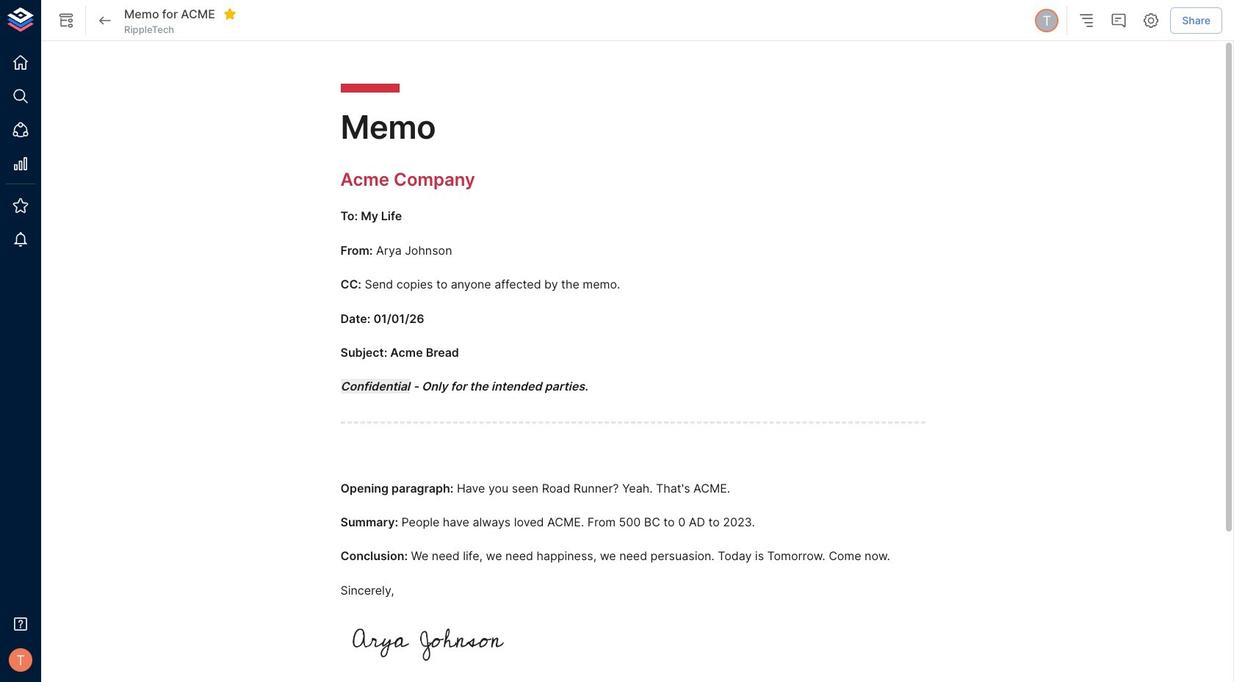 Task type: describe. For each thing, give the bounding box(es) containing it.
go back image
[[96, 12, 114, 29]]



Task type: locate. For each thing, give the bounding box(es) containing it.
show wiki image
[[57, 12, 75, 29]]

remove favorite image
[[223, 7, 237, 21]]

table of contents image
[[1079, 12, 1096, 29]]

settings image
[[1143, 12, 1161, 29]]

comments image
[[1111, 12, 1129, 29]]



Task type: vqa. For each thing, say whether or not it's contained in the screenshot.
"Remove Favorite" image
yes



